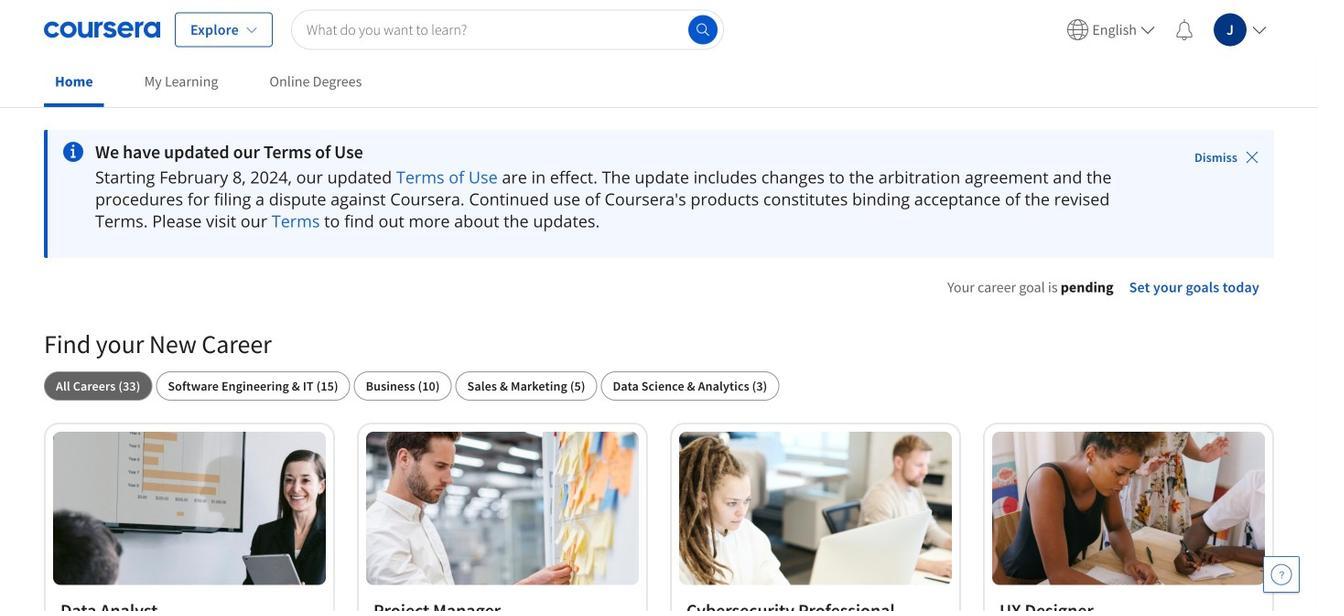 Task type: describe. For each thing, give the bounding box(es) containing it.
coursera image
[[44, 15, 160, 44]]

information: we have updated our terms of use element
[[95, 141, 1143, 163]]

What do you want to learn? text field
[[291, 10, 724, 50]]



Task type: vqa. For each thing, say whether or not it's contained in the screenshot.
'Recommendations' Link
no



Task type: locate. For each thing, give the bounding box(es) containing it.
option group inside the career roles collection element
[[44, 372, 1274, 401]]

None search field
[[291, 10, 724, 50]]

help center image
[[1271, 564, 1293, 586]]

option group
[[44, 372, 1274, 401]]

career roles collection element
[[33, 298, 1285, 612]]

None button
[[44, 372, 152, 401], [156, 372, 350, 401], [354, 372, 452, 401], [456, 372, 597, 401], [601, 372, 779, 401], [44, 372, 152, 401], [156, 372, 350, 401], [354, 372, 452, 401], [456, 372, 597, 401], [601, 372, 779, 401]]



